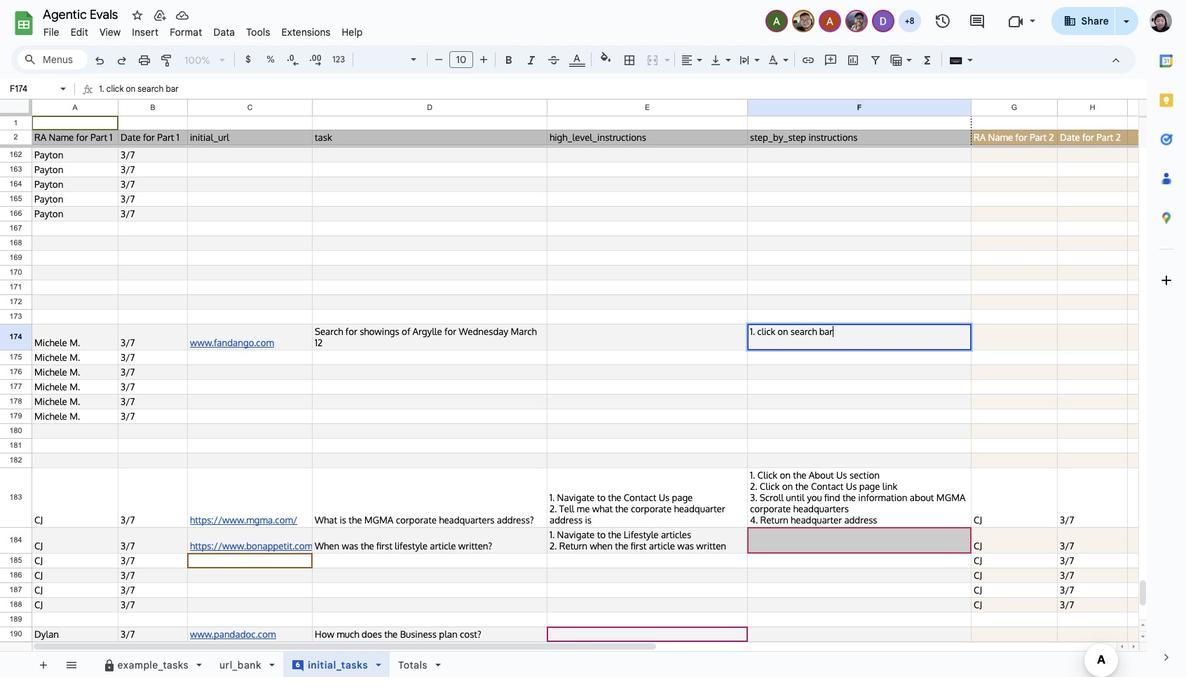 Task type: locate. For each thing, give the bounding box(es) containing it.
1 vertical spatial search
[[791, 326, 818, 337]]

on
[[126, 83, 136, 94], [778, 326, 789, 337]]

search
[[138, 83, 164, 94], [791, 326, 818, 337]]

$
[[245, 53, 251, 65]]

0 vertical spatial 1.
[[99, 83, 104, 94]]

menu bar
[[38, 18, 369, 41]]

bar
[[166, 83, 179, 94], [820, 326, 833, 337]]

0 horizontal spatial bar
[[166, 83, 179, 94]]

0 horizontal spatial click
[[106, 83, 124, 94]]

on for 1. click on search bar text field
[[126, 83, 136, 94]]

click
[[106, 83, 124, 94], [758, 326, 776, 337]]

0 vertical spatial bar
[[166, 83, 179, 94]]

2 toolbar from the left
[[89, 652, 462, 678]]

share button
[[1052, 7, 1116, 35]]

1. inside text field
[[99, 83, 104, 94]]

1 horizontal spatial search
[[791, 326, 818, 337]]

0 vertical spatial on
[[126, 83, 136, 94]]

Menus field
[[18, 50, 88, 69]]

0 horizontal spatial search
[[138, 83, 164, 94]]

menu bar containing file
[[38, 18, 369, 41]]

1 vertical spatial 1.
[[751, 326, 756, 337]]

1 horizontal spatial click
[[758, 326, 776, 337]]

borders image
[[622, 50, 638, 69]]

+8 button
[[897, 8, 923, 34]]

Zoom text field
[[181, 51, 215, 70]]

0 horizontal spatial on
[[126, 83, 136, 94]]

1 vertical spatial bar
[[820, 326, 833, 337]]

insert menu item
[[126, 24, 164, 41]]

1 horizontal spatial 1.
[[751, 326, 756, 337]]

1 horizontal spatial toolbar
[[89, 652, 462, 678]]

2 horizontal spatial toolbar
[[465, 652, 468, 678]]

search inside text field
[[138, 83, 164, 94]]

1 vertical spatial on
[[778, 326, 789, 337]]

toolbar containing example_tasks
[[89, 652, 462, 678]]

ben chafik image
[[794, 11, 813, 31]]

0 vertical spatial click
[[106, 83, 124, 94]]

% button
[[260, 49, 281, 70]]

Zoom field
[[179, 50, 231, 71]]

None text field
[[6, 82, 58, 95]]

1 horizontal spatial 1. click on search bar
[[751, 326, 833, 337]]

0 horizontal spatial 1.
[[99, 83, 104, 94]]

1. click on search bar inside 1. click on search bar text field
[[99, 83, 179, 94]]

0 horizontal spatial 1. click on search bar
[[99, 83, 179, 94]]

totals button
[[389, 652, 450, 678]]

fill color image
[[598, 50, 614, 67]]

dylan oquin image
[[874, 11, 893, 31]]

search for f174 field
[[791, 326, 818, 337]]

edit menu item
[[65, 24, 94, 41]]

toolbar
[[29, 652, 88, 678], [89, 652, 462, 678], [465, 652, 468, 678]]

1 vertical spatial click
[[758, 326, 776, 337]]

1.
[[99, 83, 104, 94], [751, 326, 756, 337]]

click inside text field
[[106, 83, 124, 94]]

tab list
[[1148, 41, 1187, 638]]

on inside text field
[[126, 83, 136, 94]]

0 vertical spatial search
[[138, 83, 164, 94]]

1 toolbar from the left
[[29, 652, 88, 678]]

1 horizontal spatial bar
[[820, 326, 833, 337]]

0 vertical spatial 1. click on search bar
[[99, 83, 179, 94]]

click for f174 field
[[758, 326, 776, 337]]

1 vertical spatial 1. click on search bar
[[751, 326, 833, 337]]

extensions
[[282, 26, 331, 39]]

application
[[0, 0, 1187, 678]]

1 horizontal spatial on
[[778, 326, 789, 337]]

bar inside 1. click on search bar text field
[[166, 83, 179, 94]]

0 horizontal spatial toolbar
[[29, 652, 88, 678]]

1. click on search bar
[[99, 83, 179, 94], [751, 326, 833, 337]]

Star checkbox
[[101, 0, 159, 51]]

example_tasks button
[[94, 652, 211, 678]]

1. click on search bar for 1. click on search bar text field
[[99, 83, 179, 94]]

1. click on search bar text field
[[99, 81, 1148, 99]]

search for 1. click on search bar text field
[[138, 83, 164, 94]]

tools
[[246, 26, 270, 39]]

Font size field
[[450, 51, 479, 69]]

text rotation image
[[766, 50, 782, 69]]

totals
[[398, 659, 428, 672]]

vertical align image
[[708, 50, 725, 69]]



Task type: vqa. For each thing, say whether or not it's contained in the screenshot.
Share. Private to only me. Image
no



Task type: describe. For each thing, give the bounding box(es) containing it.
format menu item
[[164, 24, 208, 41]]

6
[[296, 661, 300, 670]]

menu bar banner
[[0, 0, 1187, 678]]

data menu item
[[208, 24, 241, 41]]

bar for 1. click on search bar text field
[[166, 83, 179, 94]]

name box (⌘ + j) element
[[4, 81, 70, 97]]

tools menu item
[[241, 24, 276, 41]]

click for 1. click on search bar text field
[[106, 83, 124, 94]]

all sheets image
[[60, 654, 82, 676]]

on for f174 field
[[778, 326, 789, 337]]

F174 field
[[751, 326, 969, 337]]

application containing share
[[0, 0, 1187, 678]]

ashley tran image
[[820, 11, 840, 31]]

extensions menu item
[[276, 24, 336, 41]]

help menu item
[[336, 24, 369, 41]]

text color image
[[569, 50, 585, 67]]

1. for 1. click on search bar text field
[[99, 83, 104, 94]]

edit
[[71, 26, 88, 39]]

none text field inside 'name box (⌘ + j)' element
[[6, 82, 58, 95]]

1. click on search bar for f174 field
[[751, 326, 833, 337]]

main toolbar
[[87, 49, 1007, 678]]

Rename text field
[[38, 6, 126, 22]]

view
[[100, 26, 121, 39]]

insert
[[132, 26, 159, 39]]

cj baylor image
[[847, 11, 867, 31]]

url_bank button
[[210, 652, 284, 678]]

quick sharing actions image
[[1124, 20, 1130, 42]]

file menu item
[[38, 24, 65, 41]]

menu bar inside menu bar banner
[[38, 18, 369, 41]]

tab list inside menu bar banner
[[1148, 41, 1187, 638]]

example_tasks
[[117, 659, 189, 672]]

1. for f174 field
[[751, 326, 756, 337]]

+8
[[905, 15, 915, 26]]

help
[[342, 26, 363, 39]]

angela cha image
[[767, 11, 787, 31]]

123
[[332, 54, 345, 65]]

3 toolbar from the left
[[465, 652, 468, 678]]

url_bank
[[220, 659, 262, 672]]

format
[[170, 26, 202, 39]]

file
[[43, 26, 59, 39]]

bar for f174 field
[[820, 326, 833, 337]]

data
[[214, 26, 235, 39]]

text wrapping image
[[737, 50, 753, 69]]

%
[[267, 53, 275, 65]]

functions image
[[920, 50, 936, 69]]

Font size text field
[[450, 51, 473, 68]]

123 button
[[328, 49, 350, 70]]

view menu item
[[94, 24, 126, 41]]

$ button
[[238, 49, 259, 70]]

initial_tasks
[[308, 659, 368, 672]]

share
[[1082, 15, 1110, 27]]



